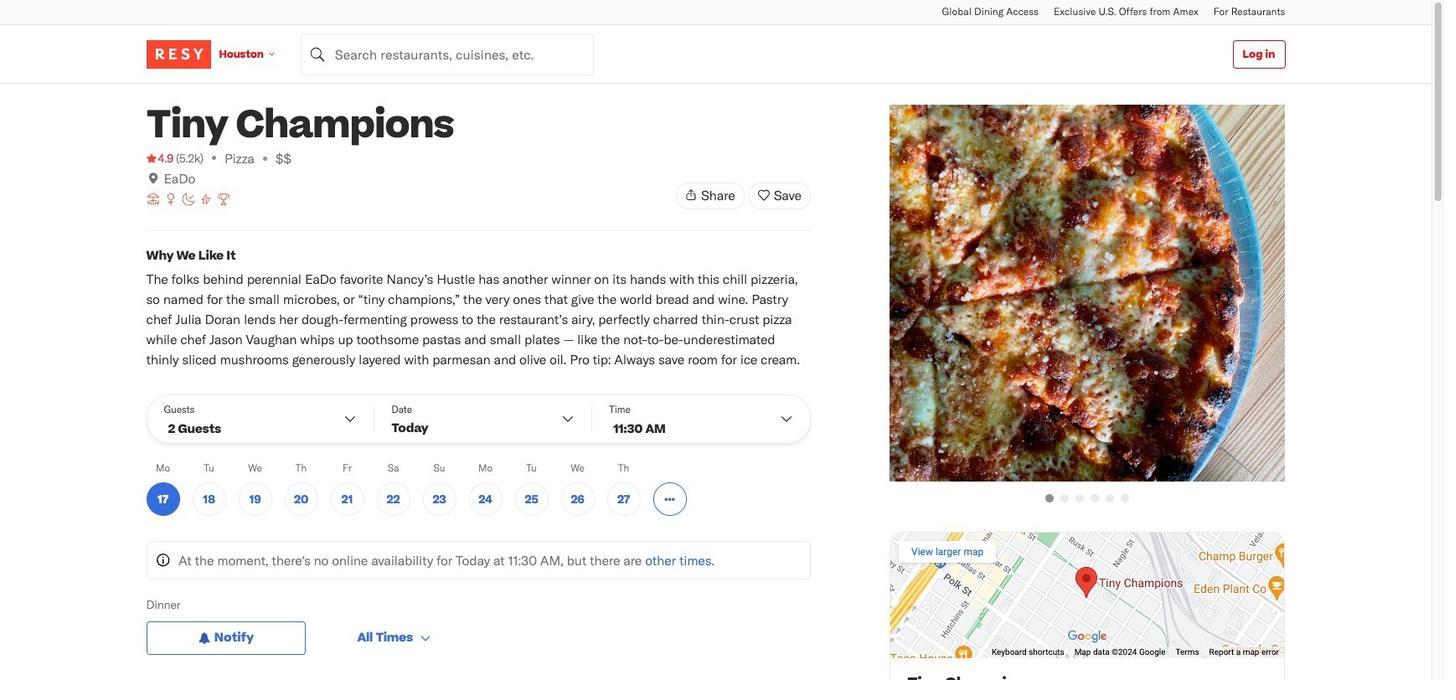 Task type: locate. For each thing, give the bounding box(es) containing it.
None field
[[301, 33, 594, 75]]

Search restaurants, cuisines, etc. text field
[[301, 33, 594, 75]]

4.9 out of 5 stars image
[[146, 150, 173, 167]]



Task type: vqa. For each thing, say whether or not it's contained in the screenshot.
4.9 out of 5 stars image
yes



